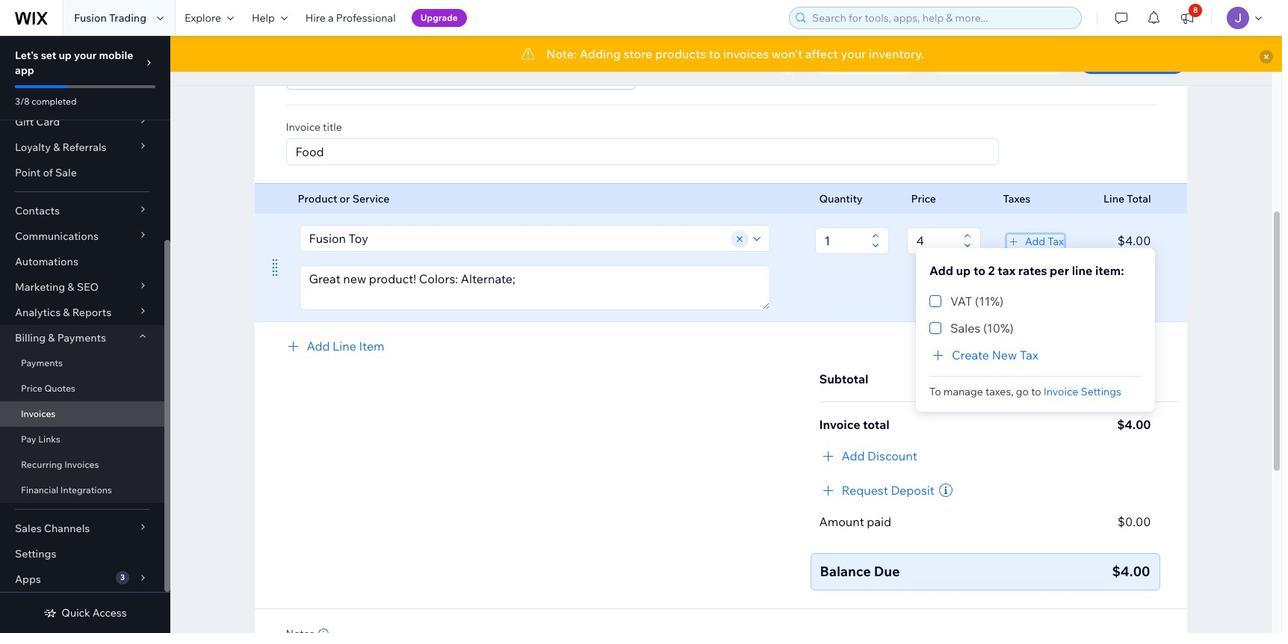 Task type: vqa. For each thing, say whether or not it's contained in the screenshot.
FOLLOWING
no



Task type: describe. For each thing, give the bounding box(es) containing it.
note: adding store products to invoices won't affect your inventory. alert
[[170, 36, 1283, 72]]

your inside let's set up your mobile app
[[74, 49, 97, 62]]

trading
[[109, 11, 147, 25]]

8 button
[[1171, 0, 1204, 36]]

item:
[[1096, 263, 1125, 278]]

links
[[38, 434, 60, 445]]

invoices inside recurring invoices link
[[64, 459, 99, 470]]

to manage taxes, go to invoice settings
[[930, 385, 1122, 398]]

communications button
[[0, 224, 164, 249]]

payments inside popup button
[[57, 331, 106, 345]]

vat (11%)
[[951, 294, 1004, 309]]

products
[[656, 46, 707, 61]]

loyalty
[[15, 141, 51, 154]]

line
[[1073, 263, 1093, 278]]

subtotal
[[820, 372, 869, 386]]

gift card button
[[0, 109, 164, 135]]

to for go
[[1032, 385, 1042, 398]]

let's set up your mobile app
[[15, 49, 133, 77]]

go
[[1017, 385, 1029, 398]]

request
[[842, 483, 889, 498]]

item
[[359, 339, 385, 354]]

paid
[[867, 514, 892, 529]]

invoice for invoice title
[[286, 120, 321, 134]]

Search for tools, apps, help & more... field
[[808, 7, 1077, 28]]

affect
[[806, 46, 839, 61]]

access
[[93, 606, 127, 620]]

product
[[298, 192, 337, 206]]

mobile
[[99, 49, 133, 62]]

sales for sales (10%)
[[951, 321, 981, 336]]

add tax
[[1026, 235, 1065, 248]]

add discount button
[[820, 447, 927, 465]]

up inside let's set up your mobile app
[[59, 49, 72, 62]]

& for billing
[[48, 331, 55, 345]]

request deposit
[[842, 483, 935, 498]]

adding
[[580, 46, 621, 61]]

reports
[[72, 306, 112, 319]]

Add an item field
[[305, 226, 729, 251]]

balance due
[[820, 563, 900, 580]]

quantity
[[820, 192, 863, 206]]

hire a professional link
[[297, 0, 405, 36]]

referrals
[[62, 141, 107, 154]]

1 vertical spatial payments
[[21, 357, 63, 369]]

add for add tax
[[1026, 235, 1046, 248]]

deposit
[[891, 483, 935, 498]]

sales for sales channels
[[15, 522, 42, 535]]

pay
[[21, 434, 36, 445]]

2
[[989, 263, 996, 278]]

amount paid
[[820, 514, 892, 529]]

0 vertical spatial tax
[[1048, 235, 1065, 248]]

store
[[624, 46, 653, 61]]

3
[[120, 573, 125, 582]]

help
[[252, 11, 275, 25]]

total
[[863, 417, 890, 432]]

billing & payments button
[[0, 325, 164, 351]]

quick access
[[62, 606, 127, 620]]

or
[[340, 192, 350, 206]]

price for price quotes
[[21, 383, 42, 394]]

save & close button
[[811, 47, 919, 74]]

of
[[43, 166, 53, 179]]

product or service
[[298, 192, 390, 206]]

explore
[[185, 11, 221, 25]]

seo
[[77, 280, 99, 294]]

contacts button
[[0, 198, 164, 224]]

analytics
[[15, 306, 61, 319]]

add line item button
[[284, 337, 385, 355]]

completed
[[32, 96, 77, 107]]

settings inside sidebar element
[[15, 547, 56, 561]]

create new tax
[[952, 348, 1039, 363]]

loyalty & referrals
[[15, 141, 107, 154]]

upgrade button
[[412, 9, 467, 27]]

VAT (11%) checkbox
[[930, 292, 1004, 310]]

a
[[328, 11, 334, 25]]

sidebar element
[[0, 0, 170, 633]]

point of sale link
[[0, 160, 164, 185]]

balance
[[820, 563, 871, 580]]

new
[[993, 348, 1018, 363]]

hire
[[306, 11, 326, 25]]

service
[[353, 192, 390, 206]]

manage
[[944, 385, 984, 398]]

invoice total
[[820, 417, 890, 432]]

discount
[[868, 449, 918, 463]]



Task type: locate. For each thing, give the bounding box(es) containing it.
invoice
[[286, 120, 321, 134], [1044, 385, 1079, 398], [820, 417, 861, 432]]

point of sale
[[15, 166, 77, 179]]

sale
[[55, 166, 77, 179]]

to inside alert
[[709, 46, 721, 61]]

financial integrations
[[21, 484, 112, 496]]

& for analytics
[[63, 306, 70, 319]]

tax
[[1048, 235, 1065, 248], [1020, 348, 1039, 363]]

to right go
[[1032, 385, 1042, 398]]

invoices
[[21, 408, 56, 419], [64, 459, 99, 470]]

0 horizontal spatial invoice
[[286, 120, 321, 134]]

0 vertical spatial to
[[709, 46, 721, 61]]

8
[[1194, 5, 1199, 15]]

quick
[[62, 606, 90, 620]]

total
[[1127, 192, 1152, 206]]

2 vertical spatial to
[[1032, 385, 1042, 398]]

help button
[[243, 0, 297, 36]]

tax
[[998, 263, 1016, 278]]

pay links link
[[0, 427, 164, 452]]

invoices down pay links link at the left bottom
[[64, 459, 99, 470]]

sales (10%)
[[951, 321, 1014, 336]]

add down invoice total
[[842, 449, 865, 463]]

line total
[[1104, 192, 1152, 206]]

billing & payments
[[15, 331, 106, 345]]

sales channels button
[[0, 516, 164, 541]]

2 horizontal spatial to
[[1032, 385, 1042, 398]]

& right billing
[[48, 331, 55, 345]]

contacts
[[15, 204, 60, 218]]

add up vat
[[930, 263, 954, 278]]

up right set
[[59, 49, 72, 62]]

gift
[[15, 115, 34, 129]]

to
[[930, 385, 942, 398]]

1 horizontal spatial your
[[841, 46, 867, 61]]

0 vertical spatial sales
[[951, 321, 981, 336]]

add up "rates"
[[1026, 235, 1046, 248]]

billing
[[15, 331, 46, 345]]

0 vertical spatial payments
[[57, 331, 106, 345]]

price quotes
[[21, 383, 75, 394]]

save & close
[[829, 53, 901, 68]]

payments up price quotes
[[21, 357, 63, 369]]

price inside sidebar element
[[21, 383, 42, 394]]

invoices link
[[0, 401, 164, 427]]

add inside add discount button
[[842, 449, 865, 463]]

1 horizontal spatial tax
[[1048, 235, 1065, 248]]

& for save
[[859, 53, 867, 68]]

taxes
[[1004, 192, 1031, 206]]

tax up per
[[1048, 235, 1065, 248]]

0 horizontal spatial sales
[[15, 522, 42, 535]]

financial integrations link
[[0, 478, 164, 503]]

invoices
[[724, 46, 769, 61]]

add up to 2 tax rates per line item:
[[930, 263, 1125, 278]]

Write a description text field
[[300, 266, 770, 309]]

$4.00 for invoice total
[[1118, 417, 1152, 432]]

1 horizontal spatial invoices
[[64, 459, 99, 470]]

line left item
[[333, 339, 356, 354]]

1 vertical spatial tax
[[1020, 348, 1039, 363]]

& left reports
[[63, 306, 70, 319]]

& inside "dropdown button"
[[53, 141, 60, 154]]

amount
[[820, 514, 865, 529]]

0 vertical spatial price
[[912, 192, 937, 206]]

recurring
[[21, 459, 62, 470]]

recurring invoices link
[[0, 452, 164, 478]]

fusion
[[74, 11, 107, 25]]

1 horizontal spatial price
[[912, 192, 937, 206]]

let's
[[15, 49, 39, 62]]

0 vertical spatial line
[[1104, 192, 1125, 206]]

1 vertical spatial sales
[[15, 522, 42, 535]]

up
[[59, 49, 72, 62], [957, 263, 971, 278]]

your
[[841, 46, 867, 61], [74, 49, 97, 62]]

add discount
[[842, 449, 918, 463]]

channels
[[44, 522, 90, 535]]

1 horizontal spatial up
[[957, 263, 971, 278]]

pay links
[[21, 434, 60, 445]]

loyalty & referrals button
[[0, 135, 164, 160]]

won't
[[772, 46, 803, 61]]

Email field
[[291, 64, 614, 89]]

sales inside dropdown button
[[15, 522, 42, 535]]

payments
[[57, 331, 106, 345], [21, 357, 63, 369]]

2 vertical spatial invoice
[[820, 417, 861, 432]]

0 horizontal spatial your
[[74, 49, 97, 62]]

invoice left "title"
[[286, 120, 321, 134]]

0 horizontal spatial to
[[709, 46, 721, 61]]

add
[[1026, 235, 1046, 248], [930, 263, 954, 278], [307, 339, 330, 354], [842, 449, 865, 463]]

0 vertical spatial up
[[59, 49, 72, 62]]

payments down analytics & reports dropdown button
[[57, 331, 106, 345]]

invoices inside 'invoices' link
[[21, 408, 56, 419]]

per
[[1050, 263, 1070, 278]]

0 vertical spatial invoice
[[286, 120, 321, 134]]

add inside add line item button
[[307, 339, 330, 354]]

2 horizontal spatial invoice
[[1044, 385, 1079, 398]]

fusion trading
[[74, 11, 147, 25]]

point
[[15, 166, 41, 179]]

1 vertical spatial to
[[974, 263, 986, 278]]

& right loyalty
[[53, 141, 60, 154]]

0 vertical spatial settings
[[1081, 385, 1122, 398]]

your left mobile
[[74, 49, 97, 62]]

add for add line item
[[307, 339, 330, 354]]

0 horizontal spatial settings
[[15, 547, 56, 561]]

Sales (10%) checkbox
[[930, 319, 1014, 337]]

to left 2 on the top right of page
[[974, 263, 986, 278]]

add for add up to 2 tax rates per line item:
[[930, 263, 954, 278]]

line inside button
[[333, 339, 356, 354]]

None text field
[[912, 228, 959, 253]]

1 vertical spatial line
[[333, 339, 356, 354]]

& inside popup button
[[48, 331, 55, 345]]

Invoice title field
[[291, 139, 994, 164]]

up left 2 on the top right of page
[[957, 263, 971, 278]]

$4.00
[[1118, 233, 1152, 248], [1118, 372, 1152, 386], [1118, 417, 1152, 432], [1113, 563, 1151, 580]]

0 horizontal spatial tax
[[1020, 348, 1039, 363]]

sales inside checkbox
[[951, 321, 981, 336]]

to for products
[[709, 46, 721, 61]]

*
[[317, 42, 322, 59]]

integrations
[[60, 484, 112, 496]]

& for marketing
[[68, 280, 74, 294]]

0 horizontal spatial line
[[333, 339, 356, 354]]

invoices up the pay links
[[21, 408, 56, 419]]

invoice for invoice total
[[820, 417, 861, 432]]

your right affect on the right top of the page
[[841, 46, 867, 61]]

automations
[[15, 255, 78, 268]]

your inside alert
[[841, 46, 867, 61]]

& right save
[[859, 53, 867, 68]]

0 horizontal spatial invoices
[[21, 408, 56, 419]]

0 horizontal spatial price
[[21, 383, 42, 394]]

1 horizontal spatial to
[[974, 263, 986, 278]]

(11%)
[[976, 294, 1004, 309]]

sales channels
[[15, 522, 90, 535]]

communications
[[15, 230, 99, 243]]

& for loyalty
[[53, 141, 60, 154]]

$0.00
[[1118, 514, 1152, 529]]

tax inside button
[[1020, 348, 1039, 363]]

tax right new
[[1020, 348, 1039, 363]]

0 horizontal spatial up
[[59, 49, 72, 62]]

due
[[874, 563, 900, 580]]

professional
[[336, 11, 396, 25]]

1 vertical spatial invoices
[[64, 459, 99, 470]]

$4.00 for subtotal
[[1118, 372, 1152, 386]]

quotes
[[44, 383, 75, 394]]

sales down vat (11%) checkbox
[[951, 321, 981, 336]]

1 vertical spatial invoice
[[1044, 385, 1079, 398]]

1 horizontal spatial line
[[1104, 192, 1125, 206]]

line left total
[[1104, 192, 1125, 206]]

1 horizontal spatial settings
[[1081, 385, 1122, 398]]

& inside button
[[859, 53, 867, 68]]

invoice right go
[[1044, 385, 1079, 398]]

1 horizontal spatial sales
[[951, 321, 981, 336]]

add for add discount
[[842, 449, 865, 463]]

1 vertical spatial price
[[21, 383, 42, 394]]

invoice left 'total'
[[820, 417, 861, 432]]

& left seo
[[68, 280, 74, 294]]

save
[[829, 53, 856, 68]]

vat
[[951, 294, 973, 309]]

to left the invoices
[[709, 46, 721, 61]]

price for price
[[912, 192, 937, 206]]

1 vertical spatial up
[[957, 263, 971, 278]]

rates
[[1019, 263, 1048, 278]]

settings link
[[0, 541, 164, 567]]

taxes,
[[986, 385, 1014, 398]]

marketing & seo
[[15, 280, 99, 294]]

1 vertical spatial settings
[[15, 547, 56, 561]]

create
[[952, 348, 990, 363]]

note: adding store products to invoices won't affect your inventory.
[[547, 46, 925, 61]]

1 horizontal spatial invoice
[[820, 417, 861, 432]]

inventory.
[[869, 46, 925, 61]]

recurring invoices
[[21, 459, 99, 470]]

note:
[[547, 46, 577, 61]]

$4.00 for balance due
[[1113, 563, 1151, 580]]

add tax button
[[1008, 235, 1065, 248]]

sales left channels
[[15, 522, 42, 535]]

card
[[36, 115, 60, 129]]

automations link
[[0, 249, 164, 274]]

add line item
[[307, 339, 385, 354]]

None text field
[[820, 228, 868, 253]]

add left item
[[307, 339, 330, 354]]

0 vertical spatial invoices
[[21, 408, 56, 419]]

invoice title
[[286, 120, 342, 134]]

analytics & reports
[[15, 306, 112, 319]]

financial
[[21, 484, 58, 496]]



